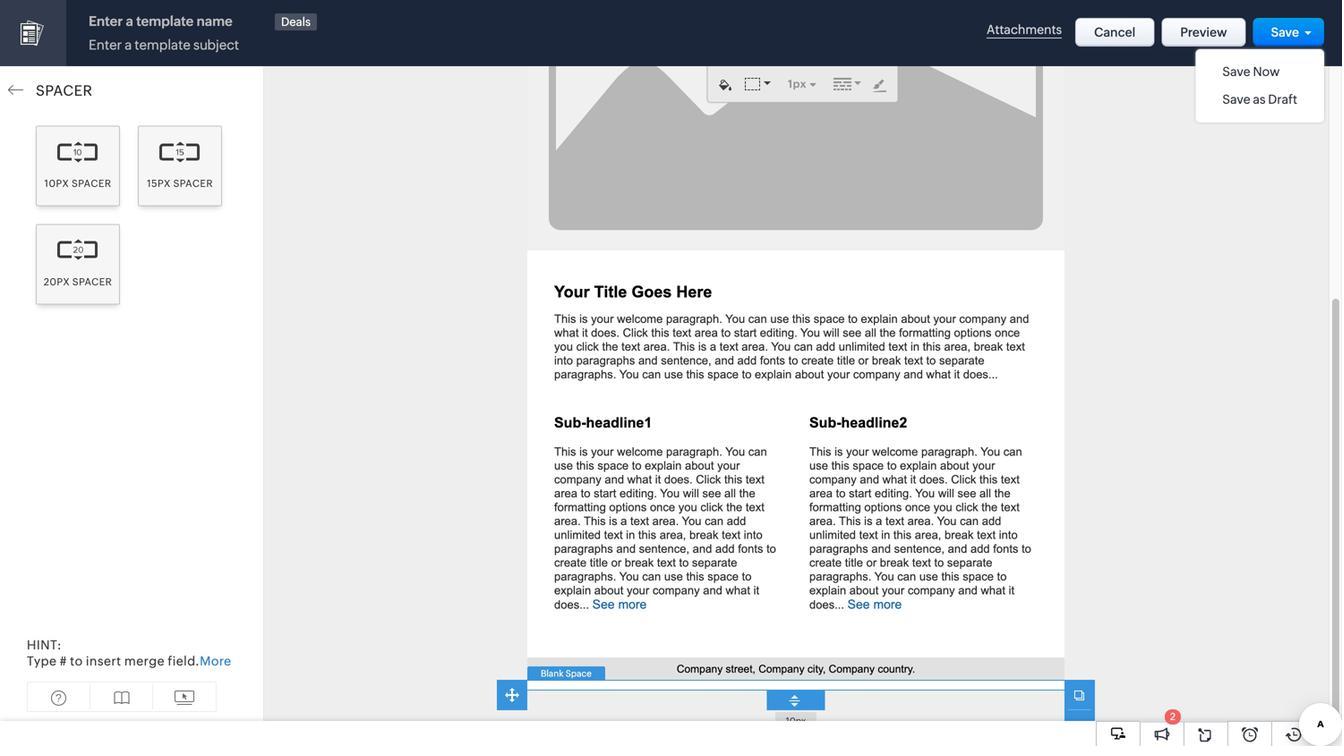 Task type: vqa. For each thing, say whether or not it's contained in the screenshot.
as
yes



Task type: describe. For each thing, give the bounding box(es) containing it.
deals
[[281, 15, 311, 29]]

draft
[[1268, 92, 1297, 107]]

now
[[1253, 64, 1280, 79]]

save for save as draft
[[1223, 92, 1251, 107]]

attachments
[[987, 22, 1062, 37]]

Enter a template name text field
[[84, 13, 277, 32]]

as
[[1253, 92, 1266, 107]]

save as draft
[[1223, 92, 1297, 107]]



Task type: locate. For each thing, give the bounding box(es) containing it.
save
[[1271, 25, 1299, 39], [1223, 64, 1251, 79], [1223, 92, 1251, 107]]

0 vertical spatial save
[[1271, 25, 1299, 39]]

save left now
[[1223, 64, 1251, 79]]

save for save
[[1271, 25, 1299, 39]]

save now
[[1223, 64, 1280, 79]]

save for save now
[[1223, 64, 1251, 79]]

1 vertical spatial save
[[1223, 64, 1251, 79]]

save left as
[[1223, 92, 1251, 107]]

None button
[[1076, 18, 1155, 47], [1162, 18, 1246, 47], [1076, 18, 1155, 47], [1162, 18, 1246, 47]]

2
[[1170, 712, 1176, 723]]

2 vertical spatial save
[[1223, 92, 1251, 107]]

save up now
[[1271, 25, 1299, 39]]



